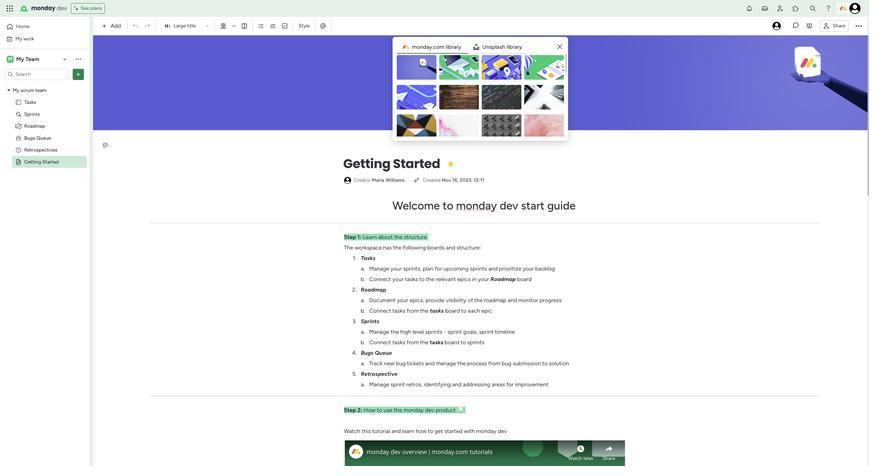 Task type: vqa. For each thing, say whether or not it's contained in the screenshot.


Task type: locate. For each thing, give the bounding box(es) containing it.
1 horizontal spatial sprints
[[361, 318, 380, 325]]

dev left start
[[500, 199, 519, 213]]

help image
[[825, 5, 832, 12]]

m
[[8, 56, 12, 62]]

workspace selection element
[[7, 55, 40, 63]]

1 vertical spatial from
[[407, 339, 419, 346]]

16,
[[453, 177, 459, 183]]

1 horizontal spatial y
[[459, 44, 462, 50]]

2 i from the left
[[508, 44, 510, 50]]

goals,
[[464, 329, 478, 336]]

0 horizontal spatial s
[[490, 44, 492, 50]]

the workspace has the following boards and structure:
[[344, 245, 481, 251]]

sprints down goals,
[[468, 339, 485, 346]]

bugs right 4 .
[[361, 350, 374, 357]]

0 horizontal spatial sprints
[[24, 111, 40, 117]]

2 m from the left
[[440, 44, 445, 50]]

this
[[362, 428, 371, 435]]

style button
[[296, 20, 313, 32]]

2 b . from the top
[[361, 308, 365, 315]]

my right caret down image
[[13, 87, 19, 93]]

photo 1551522355 dbf80597eba8.jpeg image
[[525, 85, 564, 109]]

manage for manage your sprints, plan for upcoming sprints and prioritize your backlog
[[370, 266, 390, 272]]

0 vertical spatial queue
[[36, 135, 51, 141]]

1 horizontal spatial s
[[500, 44, 502, 50]]

1 horizontal spatial getting
[[344, 155, 391, 173]]

1 horizontal spatial for
[[507, 382, 514, 388]]

1 horizontal spatial roadmap
[[361, 287, 386, 293]]

monday down 12:11
[[457, 199, 497, 213]]

structure:
[[457, 245, 481, 251]]

queue
[[36, 135, 51, 141], [375, 350, 392, 357]]

the
[[344, 245, 354, 251]]

your down sprints,
[[393, 276, 404, 283]]

i right c
[[447, 44, 449, 50]]

u n s p l a s h l i b r a r y
[[483, 44, 523, 50]]

photo 1546962339 5ff89552b8ed.jpeg image
[[440, 85, 479, 109]]

1 horizontal spatial tasks
[[361, 255, 376, 262]]

my for my team
[[16, 56, 24, 62]]

2 public board image from the top
[[15, 159, 22, 165]]

1 m from the left
[[412, 44, 417, 50]]

1 horizontal spatial queue
[[375, 350, 392, 357]]

getting down the make doc full width button
[[344, 155, 391, 173]]

manage sprint retros, identifying and addressing areas for improvement
[[370, 382, 549, 388]]

2023,
[[460, 177, 473, 183]]

workspace options image
[[75, 56, 82, 63]]

areas
[[492, 382, 505, 388]]

1 vertical spatial bugs
[[361, 350, 374, 357]]

0 vertical spatial step
[[344, 234, 356, 241]]

Getting Started field
[[342, 155, 442, 173]]

0 vertical spatial sprints
[[24, 111, 40, 117]]

2 vertical spatial board
[[445, 339, 460, 346]]

1 horizontal spatial i
[[508, 44, 510, 50]]

sprint left retros,
[[391, 382, 405, 388]]

getting started down retrospectives
[[24, 159, 59, 165]]

1 vertical spatial b .
[[361, 308, 365, 315]]

1 horizontal spatial m
[[440, 44, 445, 50]]

solution
[[549, 361, 570, 367]]

1 vertical spatial public board image
[[15, 159, 22, 165]]

monitor
[[519, 297, 539, 304]]

connect for connect tasks from the tasks board to sprints
[[370, 339, 391, 346]]

0 horizontal spatial bug
[[396, 361, 406, 367]]

0 vertical spatial my
[[15, 36, 22, 42]]

home
[[16, 24, 30, 30]]

monday
[[31, 4, 55, 12], [457, 199, 497, 213], [404, 407, 424, 414], [477, 428, 497, 435]]

started up "created"
[[393, 155, 441, 173]]

tasks down my scrum team on the top left of page
[[24, 99, 36, 105]]

your for document your epics, provide visibility of the roadmap and monitor progress
[[397, 297, 409, 304]]

0 vertical spatial for
[[435, 266, 442, 272]]

and
[[446, 245, 456, 251], [489, 266, 498, 272], [508, 297, 517, 304], [426, 361, 435, 367], [453, 382, 462, 388], [392, 428, 401, 435]]

photo 1551419762 4a3d998f6292.jpeg image
[[482, 85, 522, 109]]

the
[[394, 234, 403, 241], [393, 245, 402, 251], [426, 276, 435, 283], [475, 297, 483, 304], [420, 308, 429, 315], [391, 329, 399, 336], [420, 339, 429, 346], [458, 361, 466, 367], [394, 407, 402, 414]]

my inside "workspace selection" element
[[16, 56, 24, 62]]

with
[[464, 428, 475, 435]]

public board image for tasks
[[15, 99, 22, 106]]

l right c
[[446, 44, 447, 50]]

dev left "see"
[[57, 4, 67, 12]]

sprints
[[470, 266, 487, 272], [426, 329, 443, 336], [468, 339, 485, 346]]

0 vertical spatial from
[[407, 308, 419, 315]]

0 horizontal spatial getting started
[[24, 159, 59, 165]]

2 horizontal spatial y
[[520, 44, 523, 50]]

paper_plane.png image
[[397, 85, 437, 109]]

m
[[412, 44, 417, 50], [440, 44, 445, 50]]

b .
[[361, 276, 365, 283], [361, 308, 365, 315], [361, 339, 365, 346]]

roadmap
[[484, 297, 507, 304]]

sprints up in
[[470, 266, 487, 272]]

tasks down sprints,
[[405, 276, 418, 283]]

about
[[378, 234, 393, 241]]

2 connect from the top
[[370, 308, 391, 315]]

level
[[413, 329, 424, 336]]

from for board to sprints
[[407, 339, 419, 346]]

tasks inside list box
[[24, 99, 36, 105]]

. for bugs queue
[[356, 350, 357, 357]]

to left get
[[428, 428, 434, 435]]

1 horizontal spatial n
[[487, 44, 490, 50]]

0 vertical spatial manage
[[370, 266, 390, 272]]

and left monitor
[[508, 297, 517, 304]]

2 a . from the top
[[361, 297, 365, 304]]

queue up retrospectives
[[36, 135, 51, 141]]

board for board to sprints
[[445, 339, 460, 346]]

1 vertical spatial queue
[[375, 350, 392, 357]]

a . for document your epics, provide visibility of the roadmap and monitor progress
[[361, 297, 365, 304]]

0 horizontal spatial y
[[430, 44, 432, 50]]

step for step 1: learn about the structure
[[344, 234, 356, 241]]

2
[[353, 287, 356, 293]]

i right h
[[508, 44, 510, 50]]

bugs
[[24, 135, 35, 141], [361, 350, 374, 357]]

r
[[452, 44, 454, 50], [457, 44, 459, 50], [513, 44, 515, 50], [518, 44, 520, 50]]

add button
[[99, 20, 125, 32]]

manage
[[370, 266, 390, 272], [370, 329, 390, 336], [370, 382, 390, 388]]

3 b . from the top
[[361, 339, 365, 346]]

bugs up retrospectives
[[24, 135, 35, 141]]

n left c
[[420, 44, 423, 50]]

board down prioritize
[[517, 276, 532, 283]]

1 a . from the top
[[361, 266, 365, 272]]

0 vertical spatial public board image
[[15, 99, 22, 106]]

s right u
[[490, 44, 492, 50]]

0 horizontal spatial o
[[417, 44, 420, 50]]

each
[[468, 308, 480, 315]]

my
[[15, 36, 22, 42], [16, 56, 24, 62], [13, 87, 19, 93]]

monday right with at the right bottom of the page
[[477, 428, 497, 435]]

0 vertical spatial b .
[[361, 276, 365, 283]]

large
[[174, 23, 186, 29]]

b
[[449, 44, 452, 50], [510, 44, 513, 50], [361, 276, 364, 283], [361, 308, 364, 315], [361, 339, 364, 346]]

bug left submission
[[502, 361, 512, 367]]

plans
[[90, 5, 102, 11]]

0 horizontal spatial getting
[[24, 159, 41, 165]]

see plans button
[[71, 3, 105, 14]]

started inside getting started field
[[393, 155, 441, 173]]

step
[[344, 234, 356, 241], [344, 407, 356, 414]]

3 l from the left
[[507, 44, 508, 50]]

photo 1556139943 4bdca53adf1e.jpeg image
[[440, 115, 479, 139]]

2 o from the left
[[437, 44, 440, 50]]

0 horizontal spatial queue
[[36, 135, 51, 141]]

b . for connect your tasks to the relevant epics in your roadmap board
[[361, 276, 365, 283]]

sprints down my scrum team on the top left of page
[[24, 111, 40, 117]]

n left p
[[487, 44, 490, 50]]

3 .
[[353, 318, 357, 325]]

1 vertical spatial step
[[344, 407, 356, 414]]

sprints right 3 .
[[361, 318, 380, 325]]

connect tasks from the tasks board to each epic
[[370, 308, 493, 315]]

1 public board image from the top
[[15, 99, 22, 106]]

2 vertical spatial roadmap
[[361, 287, 386, 293]]

manage down has
[[370, 266, 390, 272]]

and left the learn
[[392, 428, 401, 435]]

2 manage from the top
[[370, 329, 390, 336]]

y
[[430, 44, 432, 50], [459, 44, 462, 50], [520, 44, 523, 50]]

1 horizontal spatial started
[[393, 155, 441, 173]]

started
[[393, 155, 441, 173], [42, 159, 59, 165]]

l left h
[[496, 44, 497, 50]]

board
[[517, 276, 532, 283], [446, 308, 460, 315], [445, 339, 460, 346]]

tasks
[[24, 99, 36, 105], [361, 255, 376, 262]]

0 horizontal spatial l
[[446, 44, 447, 50]]

photo 1559251606 c623743a6d76.jpeg image
[[525, 115, 564, 139]]

0 horizontal spatial tasks
[[24, 99, 36, 105]]

bugs queue
[[24, 135, 51, 141], [361, 350, 392, 357]]

your left epics,
[[397, 297, 409, 304]]

0 vertical spatial connect
[[370, 276, 391, 283]]

learn
[[363, 234, 377, 241]]

step left 2:
[[344, 407, 356, 414]]

1 o from the left
[[417, 44, 420, 50]]

your left sprints,
[[391, 266, 402, 272]]

l
[[446, 44, 447, 50], [496, 44, 497, 50], [507, 44, 508, 50]]

0 vertical spatial bugs queue
[[24, 135, 51, 141]]

started down retrospectives
[[42, 159, 59, 165]]

document your epics, provide visibility of the roadmap and monitor progress
[[370, 297, 562, 304]]

creator
[[354, 177, 371, 183]]

the down plan
[[426, 276, 435, 283]]

bugs queue inside list box
[[24, 135, 51, 141]]

y left c
[[430, 44, 432, 50]]

1 horizontal spatial getting started
[[344, 155, 441, 173]]

the right the of
[[475, 297, 483, 304]]

y up done.png image
[[459, 44, 462, 50]]

maria
[[372, 177, 385, 183]]

o left d
[[417, 44, 420, 50]]

my work
[[15, 36, 34, 42]]

1 manage from the top
[[370, 266, 390, 272]]

a . for track new bug tickets and manage the process from bug submission to solution
[[361, 361, 365, 367]]

apps image
[[793, 5, 800, 12]]

0 horizontal spatial i
[[447, 44, 449, 50]]

0 horizontal spatial n
[[420, 44, 423, 50]]

5 a . from the top
[[361, 382, 365, 388]]

1 connect from the top
[[370, 276, 391, 283]]

o
[[417, 44, 420, 50], [437, 44, 440, 50]]

l right h
[[507, 44, 508, 50]]

my team
[[16, 56, 39, 62]]

2 vertical spatial sprints
[[468, 339, 485, 346]]

3 a . from the top
[[361, 329, 365, 336]]

m right c
[[440, 44, 445, 50]]

2 horizontal spatial sprint
[[480, 329, 494, 336]]

large title
[[174, 23, 196, 29]]

roadmap up document
[[361, 287, 386, 293]]

started
[[445, 428, 463, 435]]

0 horizontal spatial roadmap
[[24, 123, 45, 129]]

to
[[443, 199, 454, 213], [420, 276, 425, 283], [462, 308, 467, 315], [461, 339, 466, 346], [543, 361, 548, 367], [377, 407, 383, 414], [428, 428, 434, 435]]

bug right the new
[[396, 361, 406, 367]]

notifications image
[[746, 5, 753, 12]]

manage left high
[[370, 329, 390, 336]]

from down level
[[407, 339, 419, 346]]

Search in workspace field
[[15, 70, 59, 78]]

1 n from the left
[[420, 44, 423, 50]]

2 step from the top
[[344, 407, 356, 414]]

your right in
[[478, 276, 489, 283]]

my inside button
[[15, 36, 22, 42]]

tasks down manage the high level sprints - sprint goals, sprint timeline
[[430, 339, 444, 346]]

public board image
[[15, 99, 22, 106], [15, 159, 22, 165]]

getting down retrospectives
[[24, 159, 41, 165]]

0 vertical spatial roadmap
[[24, 123, 45, 129]]

a
[[427, 44, 430, 50], [454, 44, 457, 50], [497, 44, 500, 50], [515, 44, 518, 50], [361, 266, 364, 272], [361, 297, 364, 304], [361, 329, 364, 336], [361, 361, 364, 367], [361, 382, 364, 388]]

1 b . from the top
[[361, 276, 365, 283]]

1 vertical spatial board
[[446, 308, 460, 315]]

2 vertical spatial manage
[[370, 382, 390, 388]]

tasks down workspace
[[361, 255, 376, 262]]

3 connect from the top
[[370, 339, 391, 346]]

2 r from the left
[[457, 44, 459, 50]]

manage for manage sprint retros, identifying and addressing areas for improvement
[[370, 382, 390, 388]]

. for manage your sprints, plan for upcoming sprints and prioritize your backlog
[[364, 266, 365, 272]]

board down -
[[445, 339, 460, 346]]

3 y from the left
[[520, 44, 523, 50]]

. for tasks
[[355, 255, 356, 262]]

m left d
[[412, 44, 417, 50]]

1 horizontal spatial o
[[437, 44, 440, 50]]

sprint right -
[[448, 329, 462, 336]]

0 horizontal spatial started
[[42, 159, 59, 165]]

b for connect tasks from the tasks board to each epic
[[361, 308, 364, 315]]

1 vertical spatial for
[[507, 382, 514, 388]]

workspace image
[[7, 55, 14, 63]]

tasks
[[405, 276, 418, 283], [393, 308, 406, 315], [430, 308, 444, 315], [393, 339, 406, 346], [430, 339, 444, 346]]

add
[[111, 22, 121, 29]]

sprint right goals,
[[480, 329, 494, 336]]

list box
[[0, 83, 90, 263]]

4 a . from the top
[[361, 361, 365, 367]]

share
[[834, 23, 846, 29]]

3 manage from the top
[[370, 382, 390, 388]]

my inside list box
[[13, 87, 19, 93]]

invite members image
[[777, 5, 784, 12]]

0 horizontal spatial m
[[412, 44, 417, 50]]

c
[[434, 44, 437, 50]]

your for connect your tasks to the relevant epics in your roadmap board
[[393, 276, 404, 283]]

for right the areas
[[507, 382, 514, 388]]

queue inside list box
[[36, 135, 51, 141]]

connect tasks from the tasks board to sprints
[[370, 339, 485, 346]]

board for board to each epic
[[446, 308, 460, 315]]

roadmap down prioritize
[[491, 276, 516, 283]]

getting started inside field
[[344, 155, 441, 173]]

your for manage your sprints, plan for upcoming sprints and prioritize your backlog
[[391, 266, 402, 272]]

2 horizontal spatial roadmap
[[491, 276, 516, 283]]

from right process
[[489, 361, 501, 367]]

bugs queue up retrospectives
[[24, 135, 51, 141]]

1 vertical spatial manage
[[370, 329, 390, 336]]

board down visibility
[[446, 308, 460, 315]]

. for manage the high level sprints - sprint goals, sprint timeline
[[364, 329, 365, 336]]

0 horizontal spatial bugs
[[24, 135, 35, 141]]

my right workspace icon
[[16, 56, 24, 62]]

0 horizontal spatial bugs queue
[[24, 135, 51, 141]]

1 horizontal spatial bug
[[502, 361, 512, 367]]

manage down retrospective
[[370, 382, 390, 388]]

step left 1: at the bottom of page
[[344, 234, 356, 241]]

2 vertical spatial connect
[[370, 339, 391, 346]]

2 vertical spatial my
[[13, 87, 19, 93]]

from down epics,
[[407, 308, 419, 315]]

2 horizontal spatial l
[[507, 44, 508, 50]]

tasks down high
[[393, 339, 406, 346]]

from for board to each epic
[[407, 308, 419, 315]]

1 vertical spatial my
[[16, 56, 24, 62]]

o right d
[[437, 44, 440, 50]]

getting started up the williams at the left of page
[[344, 155, 441, 173]]

y right h
[[520, 44, 523, 50]]

1 horizontal spatial l
[[496, 44, 497, 50]]

progress
[[540, 297, 562, 304]]

0 horizontal spatial sprint
[[391, 382, 405, 388]]

2 vertical spatial b .
[[361, 339, 365, 346]]

a .
[[361, 266, 365, 272], [361, 297, 365, 304], [361, 329, 365, 336], [361, 361, 365, 367], [361, 382, 365, 388]]

for right plan
[[435, 266, 442, 272]]

queue up the new
[[375, 350, 392, 357]]

1 step from the top
[[344, 234, 356, 241]]

watch
[[344, 428, 361, 435]]

and right tickets
[[426, 361, 435, 367]]

connect down document
[[370, 308, 391, 315]]

1 vertical spatial bugs queue
[[361, 350, 392, 357]]

0 vertical spatial bugs
[[24, 135, 35, 141]]

prioritize
[[499, 266, 522, 272]]

1 y from the left
[[430, 44, 432, 50]]

roadmap up retrospectives
[[24, 123, 45, 129]]

s right p
[[500, 44, 502, 50]]

p
[[492, 44, 496, 50]]

sprints left -
[[426, 329, 443, 336]]

option
[[0, 84, 90, 85]]

my left work
[[15, 36, 22, 42]]

connect up document
[[370, 276, 391, 283]]

i
[[447, 44, 449, 50], [508, 44, 510, 50]]

1 vertical spatial connect
[[370, 308, 391, 315]]

1 bug from the left
[[396, 361, 406, 367]]

0 vertical spatial tasks
[[24, 99, 36, 105]]



Task type: describe. For each thing, give the bounding box(es) containing it.
agenda.png image
[[525, 55, 564, 80]]

the right use
[[394, 407, 402, 414]]

epics,
[[410, 297, 425, 304]]

1 .
[[353, 255, 356, 262]]

start
[[521, 199, 545, 213]]

1
[[353, 255, 355, 262]]

select product image
[[6, 5, 13, 12]]

plan
[[423, 266, 434, 272]]

work
[[23, 36, 34, 42]]

2 y from the left
[[459, 44, 462, 50]]

v2 ellipsis image
[[856, 21, 863, 31]]

manage
[[436, 361, 456, 367]]

nov
[[442, 177, 451, 183]]

my scrum team
[[13, 87, 47, 93]]

1 i from the left
[[447, 44, 449, 50]]

1 s from the left
[[490, 44, 492, 50]]

identifying
[[424, 382, 451, 388]]

options image
[[75, 71, 82, 78]]

a . for manage sprint retros, identifying and addressing areas for improvement
[[361, 382, 365, 388]]

width
[[384, 144, 397, 150]]

how
[[416, 428, 427, 435]]

b . for connect tasks from the tasks board to sprints
[[361, 339, 365, 346]]

3 r from the left
[[513, 44, 515, 50]]

getting inside field
[[344, 155, 391, 173]]

guide
[[548, 199, 576, 213]]

caret down image
[[7, 88, 10, 93]]

0 vertical spatial sprints
[[470, 266, 487, 272]]

the right has
[[393, 245, 402, 251]]

manage for manage the high level sprints - sprint goals, sprint timeline
[[370, 329, 390, 336]]

williams
[[386, 177, 405, 183]]

to down nov
[[443, 199, 454, 213]]

b for connect your tasks to the relevant epics in your roadmap board
[[361, 276, 364, 283]]

roadmap inside list box
[[24, 123, 45, 129]]

layout image
[[242, 23, 248, 29]]

the left process
[[458, 361, 466, 367]]

creator maria williams
[[354, 177, 405, 183]]

numbered list image
[[270, 23, 276, 29]]

getting started inside list box
[[24, 159, 59, 165]]

0 vertical spatial board
[[517, 276, 532, 283]]

monday up the learn
[[404, 407, 424, 414]]

tasks down the provide
[[430, 308, 444, 315]]

boards
[[428, 245, 445, 251]]

step 2: how to use the monday dev product 💡
[[344, 407, 466, 414]]

3
[[353, 318, 356, 325]]

u
[[483, 44, 487, 50]]

5
[[353, 371, 356, 378]]

document
[[370, 297, 396, 304]]

. for manage sprint retros, identifying and addressing areas for improvement
[[364, 382, 365, 388]]

2 l from the left
[[496, 44, 497, 50]]

following
[[403, 245, 426, 251]]

track new bug tickets and manage the process from bug submission to solution
[[370, 361, 570, 367]]

board activity image
[[773, 22, 782, 30]]

1 vertical spatial sprints
[[426, 329, 443, 336]]

1 r from the left
[[452, 44, 454, 50]]

manage your sprints, plan for upcoming sprints and prioritize your backlog
[[370, 266, 555, 272]]

and right boards
[[446, 245, 456, 251]]

tickets
[[407, 361, 424, 367]]

watch this tutorial and learn how to get started with monday dev
[[344, 428, 507, 435]]

home button
[[4, 21, 76, 32]]

to left solution
[[543, 361, 548, 367]]

bulleted list image
[[258, 23, 264, 29]]

. for sprints
[[356, 318, 357, 325]]

. for retrospective
[[356, 371, 357, 378]]

backlog
[[536, 266, 555, 272]]

retrospective
[[361, 371, 398, 378]]

step 1: learn about the structure
[[344, 234, 429, 241]]

1 l from the left
[[446, 44, 447, 50]]

process
[[467, 361, 487, 367]]

2:
[[358, 407, 363, 414]]

has
[[383, 245, 392, 251]]

2 s from the left
[[500, 44, 502, 50]]

share button
[[821, 20, 849, 31]]

welcome to monday dev start guide
[[393, 199, 576, 213]]

to down plan
[[420, 276, 425, 283]]

visibility
[[446, 297, 467, 304]]

5 .
[[353, 371, 357, 378]]

your left backlog
[[523, 266, 534, 272]]

product
[[436, 407, 456, 414]]

my for my work
[[15, 36, 22, 42]]

structure
[[404, 234, 427, 241]]

use
[[384, 407, 393, 414]]

real_estate.png image
[[482, 55, 522, 80]]

title
[[187, 23, 196, 29]]

created nov 16, 2023, 12:11
[[423, 177, 485, 183]]

a . for manage your sprints, plan for upcoming sprints and prioritize your backlog
[[361, 266, 365, 272]]

2 n from the left
[[487, 44, 490, 50]]

high
[[401, 329, 411, 336]]

photo 1553532434 5ab5b6b84993.jpeg image
[[397, 115, 437, 139]]

b . for connect tasks from the tasks board to each epic
[[361, 308, 365, 315]]

checklist image
[[282, 23, 288, 29]]

and left prioritize
[[489, 266, 498, 272]]

relevant
[[436, 276, 456, 283]]

d
[[423, 44, 427, 50]]

see plans
[[81, 5, 102, 11]]

h
[[502, 44, 506, 50]]

dev left product
[[425, 407, 435, 414]]

monday up home button
[[31, 4, 55, 12]]

dev right with at the right bottom of the page
[[498, 428, 507, 435]]

full
[[377, 144, 383, 150]]

0 horizontal spatial for
[[435, 266, 442, 272]]

. for document your epics, provide visibility of the roadmap and monitor progress
[[364, 297, 365, 304]]

1 vertical spatial tasks
[[361, 255, 376, 262]]

upcoming
[[444, 266, 469, 272]]

1 horizontal spatial sprint
[[448, 329, 462, 336]]

scrum
[[21, 87, 34, 93]]

public board image for getting started
[[15, 159, 22, 165]]

team
[[35, 87, 47, 93]]

submission
[[513, 361, 541, 367]]

welcome
[[393, 199, 440, 213]]

doc
[[367, 144, 375, 150]]

remove from favorites image
[[448, 160, 455, 167]]

the down epics,
[[420, 308, 429, 315]]

new
[[384, 361, 395, 367]]

done.png image
[[440, 55, 479, 80]]

step for step 2: how to use the monday dev product 💡
[[344, 407, 356, 414]]

connect for connect your tasks to the relevant epics in your roadmap board
[[370, 276, 391, 283]]

the right about
[[394, 234, 403, 241]]

the down level
[[420, 339, 429, 346]]

a . for manage the high level sprints - sprint goals, sprint timeline
[[361, 329, 365, 336]]

see
[[81, 5, 89, 11]]

created
[[423, 177, 441, 183]]

mention image
[[320, 22, 327, 29]]

m o n d a y . c o m l i b r a r y
[[412, 44, 462, 50]]

retrospectives
[[24, 147, 57, 153]]

sprints inside list box
[[24, 111, 40, 117]]

tutorial
[[372, 428, 390, 435]]

maria williams image
[[850, 3, 861, 14]]

4 r from the left
[[518, 44, 520, 50]]

to left each
[[462, 308, 467, 315]]

4 .
[[352, 350, 357, 357]]

b for connect tasks from the tasks board to sprints
[[361, 339, 364, 346]]

my for my scrum team
[[13, 87, 19, 93]]

my work button
[[4, 33, 76, 44]]

connect for connect tasks from the tasks board to each epic
[[370, 308, 391, 315]]

monday dev
[[31, 4, 67, 12]]

1 horizontal spatial bugs queue
[[361, 350, 392, 357]]

manage the high level sprints - sprint goals, sprint timeline
[[370, 329, 515, 336]]

team
[[25, 56, 39, 62]]

connect your tasks to the relevant epics in your roadmap board
[[370, 276, 532, 283]]

1 vertical spatial roadmap
[[491, 276, 516, 283]]

1 vertical spatial sprints
[[361, 318, 380, 325]]

improvement
[[515, 382, 549, 388]]

search everything image
[[810, 5, 817, 12]]

inbox image
[[762, 5, 769, 12]]

1 horizontal spatial bugs
[[361, 350, 374, 357]]

getting inside list box
[[24, 159, 41, 165]]

list box containing my scrum team
[[0, 83, 90, 263]]

12:11
[[474, 177, 485, 183]]

started inside list box
[[42, 159, 59, 165]]

of
[[468, 297, 473, 304]]

to left use
[[377, 407, 383, 414]]

the left high
[[391, 329, 399, 336]]

make
[[354, 144, 366, 150]]

. for track new bug tickets and manage the process from bug submission to solution
[[364, 361, 365, 367]]

make doc full width button
[[341, 142, 400, 153]]

tasks down document
[[393, 308, 406, 315]]

addressing
[[463, 382, 491, 388]]

💡
[[458, 407, 465, 414]]

how
[[364, 407, 376, 414]]

2 vertical spatial from
[[489, 361, 501, 367]]

and right identifying
[[453, 382, 462, 388]]

. for roadmap
[[356, 287, 357, 293]]

photo 1557597774 9d273605dfa9.jpeg image
[[482, 115, 522, 139]]

2 bug from the left
[[502, 361, 512, 367]]

to down goals,
[[461, 339, 466, 346]]

timeline
[[495, 329, 515, 336]]

4
[[352, 350, 356, 357]]

in
[[472, 276, 477, 283]]

provide
[[426, 297, 445, 304]]



